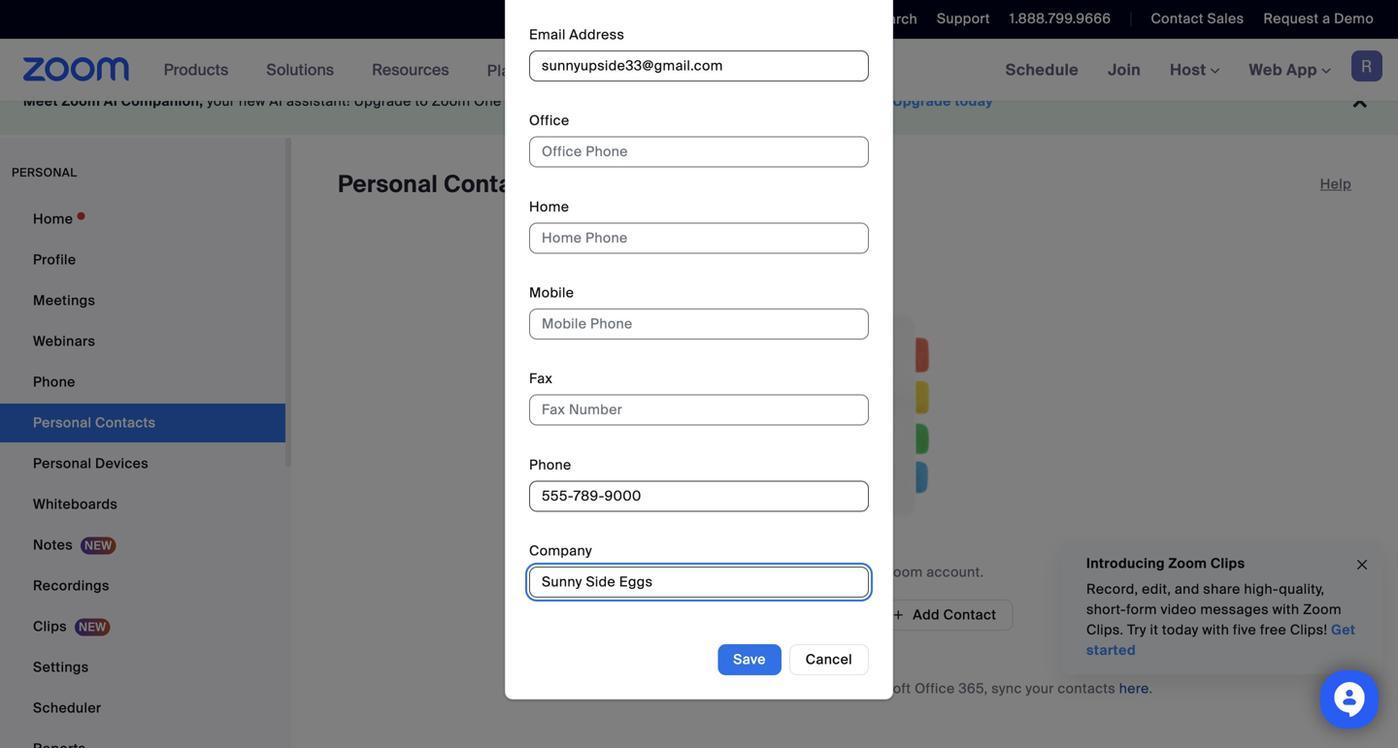 Task type: locate. For each thing, give the bounding box(es) containing it.
email address
[[529, 26, 625, 43]]

request a demo link
[[1249, 0, 1398, 39], [1263, 10, 1374, 28]]

contacts down started
[[1058, 680, 1116, 698]]

0 vertical spatial your
[[207, 92, 235, 110]]

upgrade today link
[[893, 92, 993, 110]]

contacts
[[444, 169, 548, 200]]

Company text field
[[529, 567, 869, 598]]

home link
[[0, 200, 285, 239]]

microsoft down the save button
[[680, 680, 743, 698]]

request
[[1263, 10, 1319, 28]]

1.888.799.9666 button
[[995, 0, 1116, 39], [1010, 10, 1111, 28]]

messages
[[1200, 601, 1269, 619]]

1 vertical spatial today
[[1162, 621, 1199, 639]]

personal menu menu
[[0, 200, 285, 749]]

phone down webinars
[[33, 373, 75, 391]]

google
[[562, 680, 610, 698]]

personal devices
[[33, 455, 149, 473]]

upgrade right cost.
[[893, 92, 951, 110]]

1 horizontal spatial with
[[1272, 601, 1299, 619]]

contact right 'add'
[[943, 606, 996, 624]]

today inside meet zoom ai companion, 'footer'
[[955, 92, 993, 110]]

and inside "record, edit, and share high-quality, short-form video messages with zoom clips. try it today with five free clips!"
[[1175, 581, 1200, 599]]

try
[[1127, 621, 1146, 639]]

contact left sales
[[1151, 10, 1204, 28]]

companion,
[[121, 92, 203, 110]]

record,
[[1086, 581, 1138, 599]]

phone
[[33, 373, 75, 391], [529, 456, 571, 474]]

1 vertical spatial contact
[[943, 606, 996, 624]]

2 microsoft from the left
[[848, 680, 911, 698]]

2 horizontal spatial ai
[[653, 92, 667, 110]]

video
[[1161, 601, 1197, 619]]

2 vertical spatial your
[[1026, 680, 1054, 698]]

dialog
[[505, 0, 893, 700]]

personal inside menu
[[33, 455, 92, 473]]

1 vertical spatial your
[[852, 564, 881, 582]]

meet zoom ai companion, your new ai assistant! upgrade to zoom one pro and get access to ai companion at no additional cost. upgrade today
[[23, 92, 993, 110]]

your right added
[[852, 564, 881, 582]]

contact inside button
[[943, 606, 996, 624]]

and inside meet zoom ai companion, 'footer'
[[531, 92, 556, 110]]

1 vertical spatial phone
[[529, 456, 571, 474]]

1 horizontal spatial upgrade
[[893, 92, 951, 110]]

microsoft down cancel button at the right bottom
[[848, 680, 911, 698]]

3 ai from the left
[[653, 92, 667, 110]]

1 horizontal spatial office
[[915, 680, 955, 698]]

support
[[937, 10, 990, 28]]

with up free
[[1272, 601, 1299, 619]]

contacts right no
[[728, 564, 786, 582]]

1 horizontal spatial home
[[529, 198, 569, 216]]

0 horizontal spatial office
[[529, 112, 569, 130]]

and down cancel button at the right bottom
[[819, 680, 844, 698]]

today down video
[[1162, 621, 1199, 639]]

1 vertical spatial personal
[[33, 455, 92, 473]]

0 horizontal spatial today
[[955, 92, 993, 110]]

zoom up add image
[[884, 564, 923, 582]]

your left new
[[207, 92, 235, 110]]

and up video
[[1175, 581, 1200, 599]]

1 vertical spatial with
[[1202, 621, 1229, 639]]

0 vertical spatial contact
[[1151, 10, 1204, 28]]

record, edit, and share high-quality, short-form video messages with zoom clips. try it today with five free clips!
[[1086, 581, 1342, 639]]

assistant!
[[286, 92, 350, 110]]

0 horizontal spatial home
[[33, 210, 73, 228]]

2 horizontal spatial and
[[1175, 581, 1200, 599]]

recordings link
[[0, 567, 285, 606]]

0 horizontal spatial personal
[[33, 455, 92, 473]]

office down get
[[529, 112, 569, 130]]

cost.
[[857, 92, 889, 110]]

1 horizontal spatial contact
[[1151, 10, 1204, 28]]

webinars
[[33, 333, 95, 350]]

2 horizontal spatial to
[[836, 564, 849, 582]]

get
[[1331, 621, 1356, 639]]

with down messages
[[1202, 621, 1229, 639]]

microsoft
[[680, 680, 743, 698], [848, 680, 911, 698]]

0 horizontal spatial ai
[[104, 92, 118, 110]]

zoom up edit, at the right bottom of the page
[[1169, 555, 1207, 573]]

0 horizontal spatial microsoft
[[680, 680, 743, 698]]

clips.
[[1086, 621, 1124, 639]]

plans
[[487, 60, 529, 81]]

plans & pricing link
[[487, 60, 601, 81], [487, 60, 601, 81]]

0 horizontal spatial clips
[[33, 618, 67, 636]]

0 vertical spatial today
[[955, 92, 993, 110]]

one
[[474, 92, 502, 110]]

edit,
[[1142, 581, 1171, 599]]

0 horizontal spatial and
[[531, 92, 556, 110]]

contact
[[1151, 10, 1204, 28], [943, 606, 996, 624]]

1 horizontal spatial ai
[[269, 92, 283, 110]]

fax
[[529, 370, 553, 388]]

1 horizontal spatial contacts
[[1058, 680, 1116, 698]]

dialog containing email address
[[505, 0, 893, 700]]

and
[[531, 92, 556, 110], [1175, 581, 1200, 599], [819, 680, 844, 698]]

home inside the personal menu menu
[[33, 210, 73, 228]]

no
[[705, 564, 724, 582]]

1 vertical spatial contacts
[[1058, 680, 1116, 698]]

2 vertical spatial and
[[819, 680, 844, 698]]

join link
[[1093, 39, 1156, 101]]

home up mobile
[[529, 198, 569, 216]]

high-
[[1244, 581, 1279, 599]]

ai down zoom logo
[[104, 92, 118, 110]]

address
[[569, 26, 625, 43]]

five
[[1233, 621, 1256, 639]]

0 vertical spatial with
[[1272, 601, 1299, 619]]

1 vertical spatial and
[[1175, 581, 1200, 599]]

whiteboards
[[33, 496, 118, 514]]

home up profile
[[33, 210, 73, 228]]

today down the support
[[955, 92, 993, 110]]

Home text field
[[529, 223, 869, 254]]

1 horizontal spatial microsoft
[[848, 680, 911, 698]]

0 vertical spatial office
[[529, 112, 569, 130]]

meetings
[[33, 292, 95, 310]]

your inside meet zoom ai companion, 'footer'
[[207, 92, 235, 110]]

office left 365,
[[915, 680, 955, 698]]

pro
[[505, 92, 528, 110]]

to right the 'access'
[[636, 92, 649, 110]]

1 horizontal spatial phone
[[529, 456, 571, 474]]

personal
[[12, 165, 77, 180]]

phone inside phone link
[[33, 373, 75, 391]]

clips up share
[[1211, 555, 1245, 573]]

your
[[207, 92, 235, 110], [852, 564, 881, 582], [1026, 680, 1054, 698]]

calendar,
[[614, 680, 677, 698]]

365,
[[959, 680, 988, 698]]

here link
[[1119, 680, 1149, 698]]

to left one on the left of page
[[415, 92, 428, 110]]

personal
[[338, 169, 438, 200], [33, 455, 92, 473]]

0 vertical spatial personal
[[338, 169, 438, 200]]

1 horizontal spatial personal
[[338, 169, 438, 200]]

0 horizontal spatial with
[[1202, 621, 1229, 639]]

clips
[[1211, 555, 1245, 573], [33, 618, 67, 636]]

clips up settings at the bottom left of page
[[33, 618, 67, 636]]

ai right new
[[269, 92, 283, 110]]

quality,
[[1279, 581, 1325, 599]]

0 horizontal spatial upgrade
[[354, 92, 411, 110]]

email
[[529, 26, 566, 43]]

0 horizontal spatial phone
[[33, 373, 75, 391]]

personal for personal devices
[[33, 455, 92, 473]]

cancel
[[806, 651, 852, 669]]

0 vertical spatial clips
[[1211, 555, 1245, 573]]

office
[[529, 112, 569, 130], [915, 680, 955, 698]]

no
[[767, 92, 784, 110]]

and left get
[[531, 92, 556, 110]]

2 upgrade from the left
[[893, 92, 951, 110]]

ai left companion
[[653, 92, 667, 110]]

devices
[[95, 455, 149, 473]]

phone link
[[0, 363, 285, 402]]

meetings link
[[0, 282, 285, 320]]

upgrade right assistant! on the left of page
[[354, 92, 411, 110]]

sync
[[992, 680, 1022, 698]]

to right added
[[836, 564, 849, 582]]

banner
[[0, 39, 1398, 102]]

1 vertical spatial clips
[[33, 618, 67, 636]]

additional
[[787, 92, 853, 110]]

sales
[[1207, 10, 1244, 28]]

0 vertical spatial phone
[[33, 373, 75, 391]]

zoom up 'clips!'
[[1303, 601, 1342, 619]]

phone down fax
[[529, 456, 571, 474]]

at
[[750, 92, 763, 110]]

0 horizontal spatial contact
[[943, 606, 996, 624]]

with
[[1272, 601, 1299, 619], [1202, 621, 1229, 639]]

0 vertical spatial contacts
[[728, 564, 786, 582]]

short-
[[1086, 601, 1126, 619]]

your right sync
[[1026, 680, 1054, 698]]

1 horizontal spatial today
[[1162, 621, 1199, 639]]

zoom inside "record, edit, and share high-quality, short-form video messages with zoom clips. try it today with five free clips!"
[[1303, 601, 1342, 619]]

add
[[913, 606, 940, 624]]

settings link
[[0, 649, 285, 687]]

upgrade
[[354, 92, 411, 110], [893, 92, 951, 110]]

meetings navigation
[[991, 39, 1398, 102]]

0 horizontal spatial to
[[415, 92, 428, 110]]

1 horizontal spatial your
[[852, 564, 881, 582]]

0 vertical spatial and
[[531, 92, 556, 110]]

0 horizontal spatial your
[[207, 92, 235, 110]]



Task type: vqa. For each thing, say whether or not it's contained in the screenshot.
web app DROPDOWN BUTTON
no



Task type: describe. For each thing, give the bounding box(es) containing it.
Mobile text field
[[529, 309, 869, 340]]

1.888.799.9666
[[1010, 10, 1111, 28]]

personal devices link
[[0, 445, 285, 484]]

contact sales link up meetings navigation
[[1151, 10, 1244, 28]]

0 horizontal spatial contacts
[[728, 564, 786, 582]]

1 horizontal spatial and
[[819, 680, 844, 698]]

here
[[1119, 680, 1149, 698]]

home inside dialog
[[529, 198, 569, 216]]

product information navigation
[[149, 39, 615, 102]]

Office Phone text field
[[529, 136, 869, 168]]

introducing
[[1086, 555, 1165, 573]]

1 upgrade from the left
[[354, 92, 411, 110]]

started
[[1086, 642, 1136, 660]]

recordings
[[33, 577, 109, 595]]

Fax text field
[[529, 395, 869, 426]]

settings
[[33, 659, 89, 677]]

personal contacts
[[338, 169, 548, 200]]

form
[[1126, 601, 1157, 619]]

schedule link
[[991, 39, 1093, 101]]

no contacts added to your zoom account.
[[705, 564, 984, 582]]

save
[[733, 651, 766, 669]]

meet zoom ai companion, footer
[[0, 68, 1398, 135]]

&
[[533, 60, 544, 81]]

introducing zoom clips
[[1086, 555, 1245, 573]]

scheduler link
[[0, 689, 285, 728]]

free
[[1260, 621, 1287, 639]]

save button
[[718, 645, 781, 676]]

2 ai from the left
[[269, 92, 283, 110]]

your for to
[[852, 564, 881, 582]]

whiteboards link
[[0, 485, 285, 524]]

scheduler
[[33, 700, 101, 718]]

mobile
[[529, 284, 574, 302]]

pricing
[[548, 60, 601, 81]]

a
[[1322, 10, 1331, 28]]

clips inside "link"
[[33, 618, 67, 636]]

today inside "record, edit, and share high-quality, short-form video messages with zoom clips. try it today with five free clips!"
[[1162, 621, 1199, 639]]

it
[[1150, 621, 1158, 639]]

help
[[1320, 175, 1352, 193]]

1 horizontal spatial clips
[[1211, 555, 1245, 573]]

zoom down zoom logo
[[62, 92, 100, 110]]

notes
[[33, 536, 73, 554]]

zoom logo image
[[23, 57, 130, 82]]

request a demo
[[1263, 10, 1374, 28]]

banner containing schedule
[[0, 39, 1398, 102]]

zoom left one on the left of page
[[432, 92, 470, 110]]

access
[[585, 92, 633, 110]]

add contact button
[[875, 600, 1013, 631]]

personal for personal contacts
[[338, 169, 438, 200]]

add contact
[[913, 606, 996, 624]]

contact sales link up join
[[1136, 0, 1249, 39]]

contact sales
[[1151, 10, 1244, 28]]

plans & pricing
[[487, 60, 601, 81]]

help link
[[1320, 169, 1352, 200]]

exchange,
[[747, 680, 816, 698]]

demo
[[1334, 10, 1374, 28]]

added
[[790, 564, 832, 582]]

clips!
[[1290, 621, 1328, 639]]

share
[[1203, 581, 1240, 599]]

your for companion,
[[207, 92, 235, 110]]

1 horizontal spatial to
[[636, 92, 649, 110]]

schedule
[[1006, 60, 1079, 80]]

.
[[1149, 680, 1153, 698]]

profile link
[[0, 241, 285, 280]]

1 vertical spatial office
[[915, 680, 955, 698]]

account.
[[927, 564, 984, 582]]

get started
[[1086, 621, 1356, 660]]

new
[[239, 92, 266, 110]]

for
[[537, 680, 558, 698]]

1 microsoft from the left
[[680, 680, 743, 698]]

get
[[560, 92, 581, 110]]

close image
[[1354, 554, 1370, 576]]

1 ai from the left
[[104, 92, 118, 110]]

get started link
[[1086, 621, 1356, 660]]

meet
[[23, 92, 58, 110]]

clips link
[[0, 608, 285, 647]]

add image
[[892, 607, 905, 624]]

company
[[529, 542, 592, 560]]

profile
[[33, 251, 76, 269]]

cancel button
[[789, 645, 869, 676]]

Email Address text field
[[529, 50, 869, 81]]

2 horizontal spatial your
[[1026, 680, 1054, 698]]

for google calendar, microsoft exchange, and microsoft office 365, sync your contacts here .
[[537, 680, 1153, 698]]

Phone text field
[[529, 481, 869, 512]]

webinars link
[[0, 322, 285, 361]]

notes link
[[0, 526, 285, 565]]

companion
[[670, 92, 747, 110]]



